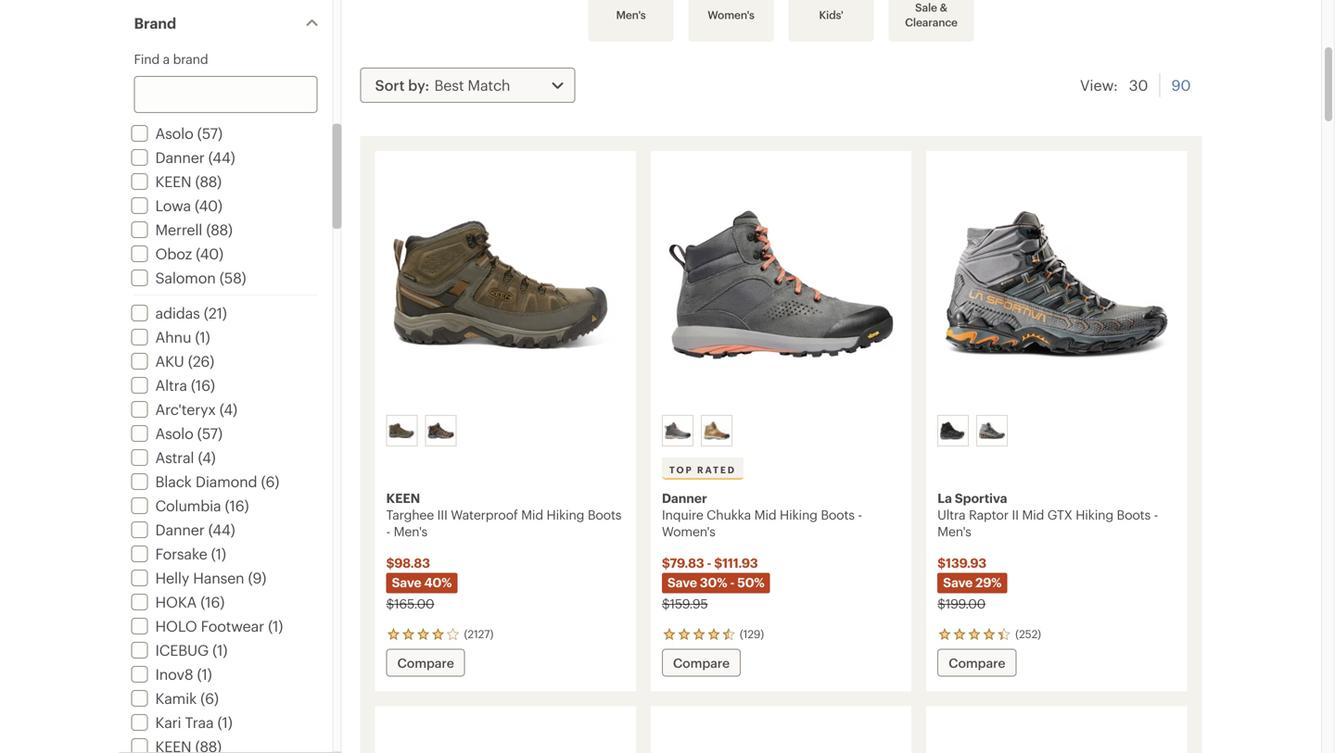 Task type: vqa. For each thing, say whether or not it's contained in the screenshot.


Task type: describe. For each thing, give the bounding box(es) containing it.
find a brand
[[134, 51, 208, 66]]

black
[[155, 473, 192, 490]]

sale & clearance
[[905, 0, 958, 29]]

Find a brand text field
[[134, 76, 318, 113]]

2 danner link from the top
[[127, 522, 205, 539]]

compare button for $199.00
[[938, 649, 1017, 677]]

find
[[134, 51, 160, 66]]

2 group from the left
[[658, 412, 903, 451]]

ii
[[1012, 508, 1019, 522]]

keen inside keen targhee iii waterproof mid hiking boots - men's
[[386, 491, 420, 506]]

$79.83
[[662, 556, 704, 571]]

50%
[[737, 575, 765, 590]]

traa
[[185, 714, 214, 732]]

(44) inside asolo (57) danner (44) keen (88) lowa (40) merrell (88) oboz (40) salomon (58)
[[208, 149, 235, 166]]

arc'teryx link
[[127, 401, 216, 418]]

0 vertical spatial (88)
[[195, 173, 222, 190]]

40%
[[424, 575, 452, 590]]

holo
[[155, 618, 197, 635]]

targhee
[[386, 508, 434, 522]]

ultra
[[938, 508, 966, 522]]

&
[[940, 0, 948, 14]]

top rated
[[669, 465, 736, 476]]

merrell
[[155, 221, 202, 238]]

diamond
[[195, 473, 257, 490]]

danner inquire chukka mid hiking boots - women's
[[662, 491, 862, 539]]

$139.93
[[938, 556, 987, 571]]

chukka
[[707, 508, 751, 522]]

dark gray/salmon image
[[665, 418, 691, 444]]

men's inside keen targhee iii waterproof mid hiking boots - men's
[[394, 524, 427, 539]]

keen targhee iii waterproof mid hiking boots - men's 0 image
[[386, 162, 625, 408]]

brand
[[134, 14, 176, 32]]

sportiva
[[955, 491, 1007, 506]]

golden oak/sagebrush image
[[704, 418, 730, 444]]

kamik
[[155, 690, 197, 707]]

helly hansen link
[[127, 570, 244, 587]]

1 vertical spatial (16)
[[225, 497, 249, 515]]

save for $98.83
[[392, 575, 421, 590]]

rated
[[697, 465, 736, 476]]

$98.83
[[386, 556, 430, 571]]

men's link
[[590, 0, 672, 40]]

inov8 link
[[127, 666, 193, 683]]

danner inside adidas (21) ahnu (1) aku (26) altra (16) arc'teryx (4) asolo (57) astral (4) black diamond (6) columbia (16) danner (44) forsake (1) helly hansen (9) hoka (16) holo footwear (1) icebug (1) inov8 (1) kamik (6) kari traa (1)
[[155, 522, 205, 539]]

helly
[[155, 570, 189, 587]]

brand
[[173, 51, 208, 66]]

sale
[[915, 0, 937, 14]]

1 vertical spatial (40)
[[196, 245, 223, 262]]

raptor
[[969, 508, 1009, 522]]

1 vertical spatial (4)
[[198, 449, 216, 466]]

asolo (57) danner (44) keen (88) lowa (40) merrell (88) oboz (40) salomon (58)
[[155, 125, 246, 287]]

oboz
[[155, 245, 192, 262]]

boots inside la sportiva ultra raptor ii mid gtx hiking boots - men's
[[1117, 508, 1151, 522]]

holo footwear link
[[127, 618, 264, 635]]

(129)
[[740, 628, 764, 641]]

forsake
[[155, 546, 207, 563]]

a
[[163, 51, 170, 66]]

ahnu
[[155, 329, 191, 346]]

clearance
[[905, 15, 958, 29]]

astral
[[155, 449, 194, 466]]

keen link
[[127, 173, 191, 190]]

1 asolo link from the top
[[127, 125, 193, 142]]

chestnut/mulch image
[[428, 418, 454, 444]]

$165.00
[[386, 597, 434, 611]]

save inside $79.83 - $111.93 save 30% - 50% $159.95
[[667, 575, 697, 590]]

$98.83 save 40% $165.00
[[386, 556, 452, 611]]

29%
[[975, 575, 1002, 590]]

0 vertical spatial (16)
[[191, 377, 215, 394]]

compare for $165.00
[[397, 656, 454, 671]]

- inside 'danner inquire chukka mid hiking boots - women's'
[[858, 508, 862, 522]]

footwear
[[201, 618, 264, 635]]

(1) right traa
[[217, 714, 232, 732]]

black diamond link
[[127, 473, 257, 490]]

kari traa link
[[127, 714, 214, 732]]

icebug
[[155, 642, 209, 659]]

columbia link
[[127, 497, 221, 515]]

waterproof
[[451, 508, 518, 522]]

hoka link
[[127, 594, 197, 611]]

view:
[[1080, 76, 1118, 94]]

2 compare from the left
[[673, 656, 730, 671]]

sale & clearance link
[[891, 0, 972, 40]]

(57) inside asolo (57) danner (44) keen (88) lowa (40) merrell (88) oboz (40) salomon (58)
[[197, 125, 223, 142]]

danner inside 'danner inquire chukka mid hiking boots - women's'
[[662, 491, 707, 506]]

90 link
[[1172, 73, 1191, 97]]

$159.95
[[662, 597, 708, 611]]

hoka
[[155, 594, 197, 611]]

lowa link
[[127, 197, 191, 214]]

(1) down footwear at the bottom
[[212, 642, 227, 659]]

adidas (21) ahnu (1) aku (26) altra (16) arc'teryx (4) asolo (57) astral (4) black diamond (6) columbia (16) danner (44) forsake (1) helly hansen (9) hoka (16) holo footwear (1) icebug (1) inov8 (1) kamik (6) kari traa (1)
[[155, 305, 283, 732]]



Task type: locate. For each thing, give the bounding box(es) containing it.
oboz link
[[127, 245, 192, 262]]

compare button
[[386, 649, 465, 677], [662, 649, 741, 677], [938, 649, 1017, 677]]

(6) up traa
[[200, 690, 219, 707]]

$199.00
[[938, 597, 986, 611]]

(9)
[[248, 570, 266, 587]]

(16) down diamond
[[225, 497, 249, 515]]

2 mid from the left
[[754, 508, 776, 522]]

group up rated
[[658, 412, 903, 451]]

0 vertical spatial keen
[[155, 173, 191, 190]]

0 horizontal spatial save
[[392, 575, 421, 590]]

2 horizontal spatial men's
[[938, 524, 971, 539]]

0 horizontal spatial men's
[[394, 524, 427, 539]]

3 boots from the left
[[1117, 508, 1151, 522]]

2 horizontal spatial hiking
[[1076, 508, 1114, 522]]

3 group from the left
[[934, 412, 1179, 451]]

2 (57) from the top
[[197, 425, 223, 442]]

1 vertical spatial asolo
[[155, 425, 193, 442]]

asolo inside adidas (21) ahnu (1) aku (26) altra (16) arc'teryx (4) asolo (57) astral (4) black diamond (6) columbia (16) danner (44) forsake (1) helly hansen (9) hoka (16) holo footwear (1) icebug (1) inov8 (1) kamik (6) kari traa (1)
[[155, 425, 193, 442]]

danner link up "keen" link
[[127, 149, 205, 166]]

0 horizontal spatial hiking
[[547, 508, 584, 522]]

(57) inside adidas (21) ahnu (1) aku (26) altra (16) arc'teryx (4) asolo (57) astral (4) black diamond (6) columbia (16) danner (44) forsake (1) helly hansen (9) hoka (16) holo footwear (1) icebug (1) inov8 (1) kamik (6) kari traa (1)
[[197, 425, 223, 442]]

2 vertical spatial danner
[[155, 522, 205, 539]]

1 horizontal spatial group
[[658, 412, 903, 451]]

1 vertical spatial (44)
[[208, 522, 235, 539]]

lowa
[[155, 197, 191, 214]]

keen targhee iii waterproof mid hiking boots - men's
[[386, 491, 622, 539]]

(57)
[[197, 125, 223, 142], [197, 425, 223, 442]]

columbia
[[155, 497, 221, 515]]

-
[[858, 508, 862, 522], [1154, 508, 1158, 522], [386, 524, 390, 539], [707, 556, 711, 571], [730, 575, 735, 590]]

save down the $98.83
[[392, 575, 421, 590]]

mid inside la sportiva ultra raptor ii mid gtx hiking boots - men's
[[1022, 508, 1044, 522]]

1 vertical spatial danner
[[662, 491, 707, 506]]

1 compare button from the left
[[386, 649, 465, 677]]

danner link
[[127, 149, 205, 166], [127, 522, 205, 539]]

2 hiking from the left
[[780, 508, 818, 522]]

1 asolo from the top
[[155, 125, 193, 142]]

0 vertical spatial women's
[[708, 8, 754, 21]]

1 vertical spatial (88)
[[206, 221, 233, 238]]

asolo up astral
[[155, 425, 193, 442]]

mid right ii
[[1022, 508, 1044, 522]]

1 (44) from the top
[[208, 149, 235, 166]]

3 hiking from the left
[[1076, 508, 1114, 522]]

save for $139.93
[[943, 575, 973, 590]]

(4)
[[220, 401, 237, 418], [198, 449, 216, 466]]

danner inside asolo (57) danner (44) keen (88) lowa (40) merrell (88) oboz (40) salomon (58)
[[155, 149, 205, 166]]

0 horizontal spatial mid
[[521, 508, 543, 522]]

group up gtx
[[934, 412, 1179, 451]]

(21)
[[204, 305, 227, 322]]

0 horizontal spatial boots
[[588, 508, 622, 522]]

1 horizontal spatial save
[[667, 575, 697, 590]]

2 compare button from the left
[[662, 649, 741, 677]]

save
[[392, 575, 421, 590], [667, 575, 697, 590], [943, 575, 973, 590]]

0 horizontal spatial keen
[[155, 173, 191, 190]]

(4) right 'arc'teryx'
[[220, 401, 237, 418]]

1 horizontal spatial men's
[[616, 8, 646, 21]]

black/clay image
[[940, 418, 966, 444]]

asolo up "keen" link
[[155, 125, 193, 142]]

save down $139.93
[[943, 575, 973, 590]]

compare down $159.95
[[673, 656, 730, 671]]

compare button down (252)
[[938, 649, 1017, 677]]

1 boots from the left
[[588, 508, 622, 522]]

90
[[1172, 76, 1191, 94]]

2 save from the left
[[667, 575, 697, 590]]

arc'teryx
[[155, 401, 216, 418]]

(16) down hansen
[[200, 594, 225, 611]]

danner up forsake
[[155, 522, 205, 539]]

1 horizontal spatial compare
[[673, 656, 730, 671]]

2 asolo from the top
[[155, 425, 193, 442]]

keen up targhee
[[386, 491, 420, 506]]

(6)
[[261, 473, 279, 490], [200, 690, 219, 707]]

hansen
[[193, 570, 244, 587]]

asolo inside asolo (57) danner (44) keen (88) lowa (40) merrell (88) oboz (40) salomon (58)
[[155, 125, 193, 142]]

0 vertical spatial danner
[[155, 149, 205, 166]]

danner
[[155, 149, 205, 166], [662, 491, 707, 506], [155, 522, 205, 539]]

kids' link
[[790, 0, 872, 40]]

hiking right chukka
[[780, 508, 818, 522]]

2 horizontal spatial group
[[934, 412, 1179, 451]]

(58)
[[219, 269, 246, 287]]

compare
[[397, 656, 454, 671], [673, 656, 730, 671], [949, 656, 1005, 671]]

aku link
[[127, 353, 184, 370]]

1 vertical spatial keen
[[386, 491, 420, 506]]

salomon link
[[127, 269, 216, 287]]

2 asolo link from the top
[[127, 425, 193, 442]]

boots inside 'danner inquire chukka mid hiking boots - women's'
[[821, 508, 855, 522]]

1 group from the left
[[382, 412, 627, 451]]

danner link up 'forsake' link on the bottom left of the page
[[127, 522, 205, 539]]

compare button down the (2127)
[[386, 649, 465, 677]]

men's inside la sportiva ultra raptor ii mid gtx hiking boots - men's
[[938, 524, 971, 539]]

(88) right "keen" link
[[195, 173, 222, 190]]

2 (44) from the top
[[208, 522, 235, 539]]

ahnu link
[[127, 329, 191, 346]]

mid
[[521, 508, 543, 522], [754, 508, 776, 522], [1022, 508, 1044, 522]]

2 horizontal spatial compare
[[949, 656, 1005, 671]]

$111.93
[[714, 556, 758, 571]]

aku
[[155, 353, 184, 370]]

compare button for $165.00
[[386, 649, 465, 677]]

kids'
[[819, 8, 843, 21]]

0 horizontal spatial group
[[382, 412, 627, 451]]

$79.83 - $111.93 save 30% - 50% $159.95
[[662, 556, 765, 611]]

kamik link
[[127, 690, 197, 707]]

(252)
[[1015, 628, 1041, 641]]

group for keen
[[382, 412, 627, 451]]

adidas link
[[127, 305, 200, 322]]

group for la
[[934, 412, 1179, 451]]

forsake link
[[127, 546, 207, 563]]

hiking inside keen targhee iii waterproof mid hiking boots - men's
[[547, 508, 584, 522]]

(1) right inov8
[[197, 666, 212, 683]]

1 danner link from the top
[[127, 149, 205, 166]]

asolo
[[155, 125, 193, 142], [155, 425, 193, 442]]

la
[[938, 491, 952, 506]]

3 mid from the left
[[1022, 508, 1044, 522]]

group up keen targhee iii waterproof mid hiking boots - men's
[[382, 412, 627, 451]]

black olive/golden brown image
[[389, 418, 415, 444]]

inov8
[[155, 666, 193, 683]]

(26)
[[188, 353, 214, 370]]

1 horizontal spatial mid
[[754, 508, 776, 522]]

danner up inquire
[[662, 491, 707, 506]]

asolo link up astral link at left bottom
[[127, 425, 193, 442]]

(40)
[[195, 197, 222, 214], [196, 245, 223, 262]]

2 horizontal spatial mid
[[1022, 508, 1044, 522]]

1 mid from the left
[[521, 508, 543, 522]]

2 horizontal spatial save
[[943, 575, 973, 590]]

keen up lowa
[[155, 173, 191, 190]]

men's
[[616, 8, 646, 21], [394, 524, 427, 539], [938, 524, 971, 539]]

(4) up black diamond link
[[198, 449, 216, 466]]

(57) down 'arc'teryx'
[[197, 425, 223, 442]]

keen inside asolo (57) danner (44) keen (88) lowa (40) merrell (88) oboz (40) salomon (58)
[[155, 173, 191, 190]]

boots
[[588, 508, 622, 522], [821, 508, 855, 522], [1117, 508, 1151, 522]]

(40) right lowa
[[195, 197, 222, 214]]

danner inquire chukka mid hiking boots - women's 0 image
[[662, 162, 900, 408]]

1 horizontal spatial boots
[[821, 508, 855, 522]]

mid inside 'danner inquire chukka mid hiking boots - women's'
[[754, 508, 776, 522]]

(1) up hansen
[[211, 546, 226, 563]]

3 save from the left
[[943, 575, 973, 590]]

0 horizontal spatial compare button
[[386, 649, 465, 677]]

1 horizontal spatial compare button
[[662, 649, 741, 677]]

- inside la sportiva ultra raptor ii mid gtx hiking boots - men's
[[1154, 508, 1158, 522]]

0 vertical spatial (4)
[[220, 401, 237, 418]]

compare button down (129)
[[662, 649, 741, 677]]

adidas
[[155, 305, 200, 322]]

1 save from the left
[[392, 575, 421, 590]]

hiking
[[547, 508, 584, 522], [780, 508, 818, 522], [1076, 508, 1114, 522]]

group
[[382, 412, 627, 451], [658, 412, 903, 451], [934, 412, 1179, 451]]

(16) down (26)
[[191, 377, 215, 394]]

(16)
[[191, 377, 215, 394], [225, 497, 249, 515], [200, 594, 225, 611]]

astral link
[[127, 449, 194, 466]]

1 horizontal spatial hiking
[[780, 508, 818, 522]]

1 vertical spatial asolo link
[[127, 425, 193, 442]]

inquire
[[662, 508, 703, 522]]

(44) down columbia
[[208, 522, 235, 539]]

0 horizontal spatial (6)
[[200, 690, 219, 707]]

1 vertical spatial (57)
[[197, 425, 223, 442]]

compare down $199.00
[[949, 656, 1005, 671]]

(88) right merrell
[[206, 221, 233, 238]]

1 compare from the left
[[397, 656, 454, 671]]

hiking right gtx
[[1076, 508, 1114, 522]]

1 hiking from the left
[[547, 508, 584, 522]]

brand button
[[119, 0, 332, 48]]

2 horizontal spatial compare button
[[938, 649, 1017, 677]]

hiking inside 'danner inquire chukka mid hiking boots - women's'
[[780, 508, 818, 522]]

0 vertical spatial (40)
[[195, 197, 222, 214]]

(44)
[[208, 149, 235, 166], [208, 522, 235, 539]]

top
[[669, 465, 693, 476]]

0 vertical spatial danner link
[[127, 149, 205, 166]]

women's
[[708, 8, 754, 21], [662, 524, 715, 539]]

1 horizontal spatial (4)
[[220, 401, 237, 418]]

$139.93 save 29% $199.00
[[938, 556, 1002, 611]]

(57) down find a brand text box
[[197, 125, 223, 142]]

icebug link
[[127, 642, 209, 659]]

0 horizontal spatial (4)
[[198, 449, 216, 466]]

keen
[[155, 173, 191, 190], [386, 491, 420, 506]]

0 vertical spatial (6)
[[261, 473, 279, 490]]

la sportiva ultra raptor ii mid gtx hiking boots - men's 0 image
[[938, 162, 1176, 408]]

danner up "keen" link
[[155, 149, 205, 166]]

compare for $199.00
[[949, 656, 1005, 671]]

salomon
[[155, 269, 216, 287]]

0 vertical spatial asolo link
[[127, 125, 193, 142]]

la sportiva ultra raptor ii mid gtx hiking boots - men's
[[938, 491, 1158, 539]]

3 compare from the left
[[949, 656, 1005, 671]]

iii
[[437, 508, 448, 522]]

0 vertical spatial (57)
[[197, 125, 223, 142]]

women's inside 'danner inquire chukka mid hiking boots - women's'
[[662, 524, 715, 539]]

1 vertical spatial (6)
[[200, 690, 219, 707]]

hiking inside la sportiva ultra raptor ii mid gtx hiking boots - men's
[[1076, 508, 1114, 522]]

compare down $165.00
[[397, 656, 454, 671]]

(1) up (26)
[[195, 329, 210, 346]]

2 horizontal spatial boots
[[1117, 508, 1151, 522]]

mid right chukka
[[754, 508, 776, 522]]

(88)
[[195, 173, 222, 190], [206, 221, 233, 238]]

3 compare button from the left
[[938, 649, 1017, 677]]

save inside $139.93 save 29% $199.00
[[943, 575, 973, 590]]

gtx
[[1047, 508, 1072, 522]]

2 boots from the left
[[821, 508, 855, 522]]

mid inside keen targhee iii waterproof mid hiking boots - men's
[[521, 508, 543, 522]]

1 horizontal spatial keen
[[386, 491, 420, 506]]

(1) right footwear at the bottom
[[268, 618, 283, 635]]

1 horizontal spatial (6)
[[261, 473, 279, 490]]

carbon/hawaiian sun image
[[979, 418, 1005, 444]]

(44) inside adidas (21) ahnu (1) aku (26) altra (16) arc'teryx (4) asolo (57) astral (4) black diamond (6) columbia (16) danner (44) forsake (1) helly hansen (9) hoka (16) holo footwear (1) icebug (1) inov8 (1) kamik (6) kari traa (1)
[[208, 522, 235, 539]]

altra link
[[127, 377, 187, 394]]

save down $79.83
[[667, 575, 697, 590]]

kari
[[155, 714, 181, 732]]

30
[[1129, 76, 1148, 94]]

asolo link
[[127, 125, 193, 142], [127, 425, 193, 442]]

0 horizontal spatial compare
[[397, 656, 454, 671]]

0 vertical spatial (44)
[[208, 149, 235, 166]]

(40) up (58)
[[196, 245, 223, 262]]

- inside keen targhee iii waterproof mid hiking boots - men's
[[386, 524, 390, 539]]

asolo link up "keen" link
[[127, 125, 193, 142]]

women's link
[[690, 0, 772, 40]]

0 vertical spatial asolo
[[155, 125, 193, 142]]

(6) right diamond
[[261, 473, 279, 490]]

save inside $98.83 save 40% $165.00
[[392, 575, 421, 590]]

30%
[[700, 575, 727, 590]]

mid right the waterproof
[[521, 508, 543, 522]]

1 vertical spatial danner link
[[127, 522, 205, 539]]

(44) down find a brand text box
[[208, 149, 235, 166]]

hiking right the waterproof
[[547, 508, 584, 522]]

1 (57) from the top
[[197, 125, 223, 142]]

2 vertical spatial (16)
[[200, 594, 225, 611]]

(2127)
[[464, 628, 494, 641]]

1 vertical spatial women's
[[662, 524, 715, 539]]

boots inside keen targhee iii waterproof mid hiking boots - men's
[[588, 508, 622, 522]]



